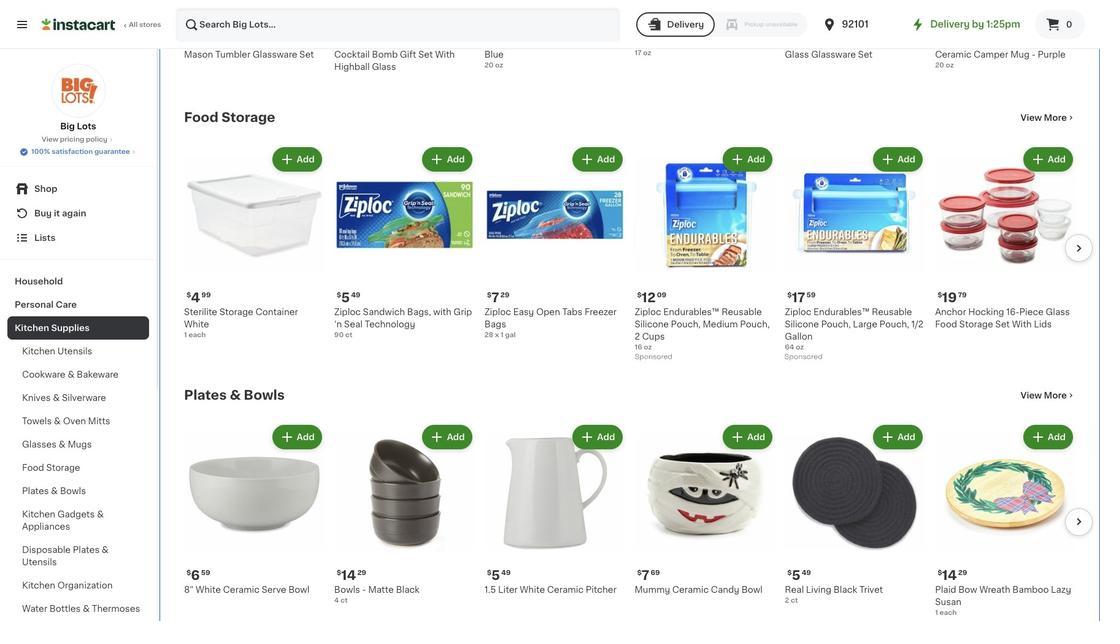Task type: locate. For each thing, give the bounding box(es) containing it.
0 horizontal spatial plates & bowls
[[22, 487, 86, 496]]

1 horizontal spatial 14
[[942, 570, 957, 583]]

0 vertical spatial 17
[[635, 50, 642, 57]]

$ inside $ 7 69
[[637, 570, 642, 577]]

1 glassware from the left
[[253, 50, 297, 59]]

kitchen utensils link
[[7, 340, 149, 363]]

0 vertical spatial view more
[[1021, 114, 1067, 122]]

17 down the god
[[635, 50, 642, 57]]

1 horizontal spatial utensils
[[57, 347, 92, 356]]

real
[[184, 38, 203, 47], [785, 38, 804, 47], [785, 586, 804, 595]]

real inside real living 6-piece skull shot glass glassware set
[[785, 38, 804, 47]]

bags,
[[407, 308, 431, 317]]

white down $3.89 element
[[580, 38, 605, 47]]

0 horizontal spatial 2
[[635, 333, 640, 341]]

$ 5 49 up real living black trivet 2 ct
[[788, 570, 811, 583]]

0 vertical spatial 6
[[942, 22, 951, 35]]

1 horizontal spatial 4
[[334, 598, 339, 605]]

living for glass
[[806, 38, 832, 47]]

49 for real living 6-piece skull shot glass glassware set
[[802, 22, 811, 29]]

1 down sterilite
[[184, 332, 187, 339]]

piece up tumbler
[[243, 38, 267, 47]]

1 horizontal spatial food storage
[[184, 111, 275, 124]]

0 horizontal spatial 1
[[184, 332, 187, 339]]

all stores
[[129, 21, 161, 28]]

ziploc down '12' on the top right of the page
[[635, 308, 661, 317]]

1 horizontal spatial endurables™
[[814, 308, 870, 317]]

- left matte
[[362, 586, 366, 595]]

1 horizontal spatial delivery
[[931, 20, 970, 29]]

real living 4-piece original mason tumbler glassware set
[[184, 38, 314, 59]]

pouch, right medium at the right
[[740, 321, 770, 329]]

delivery inside "link"
[[931, 20, 970, 29]]

ziploc for 5
[[334, 308, 361, 317]]

bowl
[[289, 586, 310, 595], [742, 586, 763, 595]]

item carousel region containing 4
[[167, 140, 1093, 369]]

17 up gallon
[[792, 292, 806, 305]]

1 horizontal spatial plates
[[73, 546, 100, 555]]

shot
[[892, 38, 912, 47]]

0 horizontal spatial plates & bowls link
[[7, 480, 149, 503]]

$ for sterilite storage container white
[[187, 292, 191, 299]]

0 horizontal spatial food storage
[[22, 464, 80, 473]]

seal
[[344, 321, 363, 329]]

product group containing 19
[[935, 145, 1076, 331]]

buy it again
[[34, 209, 86, 218]]

item carousel region containing 6
[[167, 418, 1093, 622]]

2 vertical spatial food
[[22, 464, 44, 473]]

- inside the 'god is within her mug - white 17 oz'
[[734, 38, 737, 47]]

1 20 from the left
[[485, 62, 494, 69]]

matte
[[368, 586, 394, 595]]

49 up real living black trivet 2 ct
[[802, 570, 811, 577]]

6 up stay
[[942, 22, 951, 35]]

0 vertical spatial food storage link
[[184, 111, 275, 125]]

0 horizontal spatial each
[[189, 332, 206, 339]]

kitchen up the appliances
[[22, 511, 55, 519]]

ziploc for 12
[[635, 308, 661, 317]]

sterilite storage container white 1 each
[[184, 308, 298, 339]]

2 reusable from the left
[[872, 308, 912, 317]]

4-
[[233, 38, 243, 47]]

$ inside $ 4 99
[[187, 292, 191, 299]]

1 horizontal spatial reusable
[[872, 308, 912, 317]]

silicone up cups
[[635, 321, 669, 329]]

17
[[635, 50, 642, 57], [792, 292, 806, 305]]

0 horizontal spatial 14
[[341, 570, 356, 583]]

0 horizontal spatial 29
[[357, 570, 366, 577]]

69
[[651, 570, 660, 577]]

easy
[[513, 308, 534, 317]]

freezer
[[585, 308, 617, 317]]

add for bowls - matte black
[[447, 433, 465, 442]]

59 up gallon
[[807, 292, 816, 299]]

0 button
[[1035, 10, 1086, 39]]

2 inside ziploc endurables™ reusable silicone pouch, medium pouch, 2 cups 16 oz
[[635, 333, 640, 341]]

0 horizontal spatial silicone
[[635, 321, 669, 329]]

2 horizontal spatial bowls
[[334, 586, 360, 595]]

mug down wednesday
[[1011, 51, 1030, 59]]

2 more from the top
[[1044, 392, 1067, 400]]

utensils down 'disposable' at the left of the page
[[22, 559, 57, 567]]

$ 5 49 up real living 6-piece skull shot glass glassware set
[[788, 22, 811, 35]]

1 vertical spatial 4
[[334, 598, 339, 605]]

ziploc up seal
[[334, 308, 361, 317]]

1 vertical spatial glass
[[372, 63, 396, 71]]

by
[[972, 20, 985, 29]]

storage
[[222, 111, 275, 124], [220, 308, 253, 317], [960, 321, 994, 329], [46, 464, 80, 473]]

set down 16-
[[996, 321, 1010, 329]]

glassware inside real living 4-piece original mason tumbler glassware set
[[253, 50, 297, 59]]

thermoses
[[92, 605, 140, 614]]

2 item carousel region from the top
[[167, 418, 1093, 622]]

endurables™ inside ziploc endurables™ reusable silicone pouch, medium pouch, 2 cups 16 oz
[[664, 308, 720, 317]]

1 vertical spatial 17
[[792, 292, 806, 305]]

satisfaction
[[52, 149, 93, 155]]

1 inside sterilite storage container white 1 each
[[184, 332, 187, 339]]

delivery up stay
[[931, 20, 970, 29]]

49 up seal
[[351, 292, 361, 299]]

piece up lids
[[1020, 308, 1044, 317]]

2 view more from the top
[[1021, 392, 1067, 400]]

oz for 12
[[644, 344, 652, 351]]

3 pouch, from the left
[[821, 321, 851, 329]]

sponsored badge image down 16
[[635, 354, 672, 361]]

1 item carousel region from the top
[[167, 140, 1093, 369]]

0 horizontal spatial plates
[[22, 487, 49, 496]]

add button for 1.5 liter white ceramic pitcher
[[574, 427, 621, 449]]

49 up mason
[[201, 22, 210, 29]]

oz inside ziploc endurables™ reusable silicone pouch, medium pouch, 2 cups 16 oz
[[644, 344, 652, 351]]

6 for stay kooky wednesday addams ceramic camper mug - purple
[[942, 22, 951, 35]]

$ 17 59
[[788, 292, 816, 305]]

7
[[492, 292, 499, 305], [642, 570, 650, 583]]

kitchen down personal at left top
[[15, 324, 49, 333]]

1 vertical spatial food storage
[[22, 464, 80, 473]]

real for real living 6-piece skull shot glass glassware set
[[785, 38, 804, 47]]

reusable up medium at the right
[[722, 308, 762, 317]]

29 inside "$ 7 29"
[[501, 292, 510, 299]]

bowl right candy
[[742, 586, 763, 595]]

1 inside ziploc easy open tabs freezer bags 28 x 1 gal
[[501, 332, 504, 339]]

$ for real living black trivet
[[788, 570, 792, 577]]

delivery by 1:25pm link
[[911, 17, 1021, 32]]

piece inside real living 6-piece skull shot glass glassware set
[[843, 38, 868, 47]]

6 up the 8"
[[191, 570, 200, 583]]

49 up real living 6-piece skull shot glass glassware set
[[802, 22, 811, 29]]

0 vertical spatial view
[[1021, 114, 1042, 122]]

4 ziploc from the left
[[485, 308, 511, 317]]

1 view more from the top
[[1021, 114, 1067, 122]]

0 horizontal spatial endurables™
[[664, 308, 720, 317]]

0 horizontal spatial glass
[[372, 63, 396, 71]]

1 horizontal spatial glass
[[785, 50, 809, 59]]

endurables™ for 17
[[814, 308, 870, 317]]

sponsored badge image down 64
[[785, 354, 822, 361]]

delivery
[[931, 20, 970, 29], [667, 20, 704, 29]]

item carousel region for plates & bowls
[[167, 418, 1093, 622]]

59 up stay
[[952, 22, 962, 29]]

ct for 5
[[791, 598, 798, 605]]

ceramic down stay
[[935, 51, 972, 59]]

each
[[189, 332, 206, 339], [940, 610, 957, 617]]

0 horizontal spatial 6
[[191, 570, 200, 583]]

0 horizontal spatial $ 14 29
[[337, 570, 366, 583]]

59 up 8" white ceramic serve bowl
[[201, 570, 210, 577]]

2 endurables™ from the left
[[814, 308, 870, 317]]

piece for 6-
[[843, 38, 868, 47]]

food
[[184, 111, 219, 124], [935, 321, 957, 329], [22, 464, 44, 473]]

delivery inside button
[[667, 20, 704, 29]]

container
[[256, 308, 298, 317]]

food storage link
[[184, 111, 275, 125], [7, 457, 149, 480]]

$ 5 49 for real living black trivet
[[788, 570, 811, 583]]

5 up 'n
[[341, 292, 350, 305]]

ct inside bowls - matte black 4 ct
[[341, 598, 348, 605]]

glass inside let the fun be gin flamingo cocktail bomb gift set with highball glass
[[372, 63, 396, 71]]

0 vertical spatial plates & bowls
[[184, 389, 285, 402]]

2 vertical spatial view
[[1021, 392, 1042, 400]]

stacking
[[513, 38, 550, 47]]

oz inside the 'god is within her mug - white 17 oz'
[[643, 50, 651, 57]]

$ for ziploc endurables™ reusable silicone pouch, medium pouch, 2 cups
[[637, 292, 642, 299]]

5 up mason
[[191, 22, 200, 35]]

kitchen up the cookware
[[22, 347, 55, 356]]

silicone inside ziploc endurables™ reusable silicone pouch, medium pouch, 2 cups 16 oz
[[635, 321, 669, 329]]

5 up real living 6-piece skull shot glass glassware set
[[792, 22, 801, 35]]

mugs
[[68, 441, 92, 449]]

pouch, left medium at the right
[[671, 321, 701, 329]]

1 silicone from the left
[[635, 321, 669, 329]]

endurables™ inside ziploc endurables™ reusable silicone pouch, large pouch, 1/2 gallon 64 oz
[[814, 308, 870, 317]]

knives
[[22, 394, 51, 403]]

1 14 from the left
[[341, 570, 356, 583]]

towels & oven mitts link
[[7, 410, 149, 433]]

1 horizontal spatial glassware
[[812, 50, 856, 59]]

14 up bowls - matte black 4 ct
[[341, 570, 356, 583]]

white right the 8"
[[196, 586, 221, 595]]

1 horizontal spatial with
[[1012, 321, 1032, 329]]

1 endurables™ from the left
[[664, 308, 720, 317]]

1:25pm
[[987, 20, 1021, 29]]

item carousel region for food storage
[[167, 140, 1093, 369]]

kitchen utensils
[[22, 347, 92, 356]]

2 20 from the left
[[935, 62, 944, 69]]

personal care link
[[7, 293, 149, 317]]

pouch,
[[671, 321, 701, 329], [740, 321, 770, 329], [821, 321, 851, 329], [880, 321, 909, 329]]

29 up bags
[[501, 292, 510, 299]]

$ inside $ 12 09
[[637, 292, 642, 299]]

oz inside ziploc endurables™ reusable silicone pouch, large pouch, 1/2 gallon 64 oz
[[796, 344, 804, 351]]

$ 5 49 up the 1.5 at bottom left
[[487, 570, 511, 583]]

white inside the shells stacking mug - white & blue 20 oz
[[580, 38, 605, 47]]

2 horizontal spatial 1
[[935, 610, 938, 617]]

item carousel region
[[167, 140, 1093, 369], [167, 418, 1093, 622]]

1 horizontal spatial 20
[[935, 62, 944, 69]]

mug down service type group
[[712, 38, 731, 47]]

2 horizontal spatial piece
[[1020, 308, 1044, 317]]

0 vertical spatial 2
[[635, 333, 640, 341]]

ziploc down $ 17 59
[[785, 308, 812, 317]]

living inside real living 4-piece original mason tumbler glassware set
[[205, 38, 231, 47]]

0 vertical spatial $ 6 59
[[938, 22, 962, 35]]

kitchen for kitchen utensils
[[22, 347, 55, 356]]

2 black from the left
[[834, 586, 857, 595]]

29 up bowls - matte black 4 ct
[[357, 570, 366, 577]]

- left purple
[[1032, 51, 1036, 59]]

2 $ 14 29 from the left
[[938, 570, 967, 583]]

add button for mummy ceramic candy bowl
[[724, 427, 772, 449]]

20 down stay
[[935, 62, 944, 69]]

living inside real living 6-piece skull shot glass glassware set
[[806, 38, 832, 47]]

delivery up within at the top right
[[667, 20, 704, 29]]

set down skull
[[858, 50, 873, 59]]

49 for god is within her mug - white
[[652, 22, 661, 29]]

each down sterilite
[[189, 332, 206, 339]]

glass inside anchor hocking 16-piece glass food storage set with lids
[[1046, 308, 1070, 317]]

$ inside the "$ 19 79"
[[938, 292, 942, 299]]

92101
[[842, 20, 869, 29]]

5 for real living 6-piece skull shot glass glassware set
[[792, 22, 801, 35]]

kitchen for kitchen organization
[[22, 582, 55, 590]]

set down "flamingo"
[[419, 50, 433, 59]]

2 silicone from the left
[[785, 321, 819, 329]]

0 horizontal spatial bowl
[[289, 586, 310, 595]]

$ 6 59 up stay
[[938, 22, 962, 35]]

ceramic left serve
[[223, 586, 260, 595]]

personal
[[15, 301, 54, 309]]

oz
[[643, 50, 651, 57], [495, 62, 503, 69], [946, 62, 954, 69], [644, 344, 652, 351], [796, 344, 804, 351]]

product group containing 12
[[635, 145, 775, 364]]

sponsored badge image for 12
[[635, 354, 672, 361]]

5 up real living black trivet 2 ct
[[792, 570, 801, 583]]

$ for anchor hocking 16-piece glass food storage set with lids
[[938, 292, 942, 299]]

white right liter
[[520, 586, 545, 595]]

1 vertical spatial food storage link
[[7, 457, 149, 480]]

1 vertical spatial 6
[[191, 570, 200, 583]]

each inside sterilite storage container white 1 each
[[189, 332, 206, 339]]

0 horizontal spatial food storage link
[[7, 457, 149, 480]]

2 horizontal spatial mug
[[1011, 51, 1030, 59]]

storage inside sterilite storage container white 1 each
[[220, 308, 253, 317]]

$ 5 49 for real living 6-piece skull shot glass glassware set
[[788, 22, 811, 35]]

silicone up gallon
[[785, 321, 819, 329]]

2 glassware from the left
[[812, 50, 856, 59]]

oz for 17
[[796, 344, 804, 351]]

17 inside item carousel region
[[792, 292, 806, 305]]

2 sponsored badge image from the left
[[785, 354, 822, 361]]

lists
[[34, 234, 56, 242]]

1 vertical spatial plates & bowls link
[[7, 480, 149, 503]]

more for 14
[[1044, 392, 1067, 400]]

$ for real living 4-piece original mason tumbler glassware set
[[187, 22, 191, 29]]

add button
[[273, 149, 321, 171], [424, 149, 471, 171], [574, 149, 621, 171], [724, 149, 772, 171], [875, 149, 922, 171], [1025, 149, 1072, 171], [273, 427, 321, 449], [424, 427, 471, 449], [574, 427, 621, 449], [724, 427, 772, 449], [875, 427, 922, 449], [1025, 427, 1072, 449]]

oz down blue
[[495, 62, 503, 69]]

add for 1.5 liter white ceramic pitcher
[[597, 433, 615, 442]]

0 vertical spatial 4
[[191, 292, 200, 305]]

bowls inside bowls - matte black 4 ct
[[334, 586, 360, 595]]

$ 5 49 for 1.5 liter white ceramic pitcher
[[487, 570, 511, 583]]

gift
[[400, 50, 416, 59]]

kitchen for kitchen gadgets & appliances
[[22, 511, 55, 519]]

add button for plaid bow wreath bamboo lazy susan
[[1025, 427, 1072, 449]]

1 vertical spatial view more link
[[1021, 390, 1076, 402]]

$ 6 59
[[938, 22, 962, 35], [187, 570, 210, 583]]

reusable inside ziploc endurables™ reusable silicone pouch, medium pouch, 2 cups 16 oz
[[722, 308, 762, 317]]

$3.89 element
[[485, 20, 625, 36]]

2 vertical spatial bowls
[[334, 586, 360, 595]]

endurables™ up large
[[814, 308, 870, 317]]

1 horizontal spatial 1
[[501, 332, 504, 339]]

79
[[958, 292, 967, 299]]

blue
[[485, 51, 504, 59]]

- inside the shells stacking mug - white & blue 20 oz
[[574, 38, 577, 47]]

$ 6 59 up the 8"
[[187, 570, 210, 583]]

1 black from the left
[[396, 586, 420, 595]]

anchor hocking 16-piece glass food storage set with lids
[[935, 308, 1070, 329]]

reusable for 12
[[722, 308, 762, 317]]

piece inside real living 4-piece original mason tumbler glassware set
[[243, 38, 267, 47]]

- inside stay kooky wednesday addams ceramic camper mug - purple 20 oz
[[1032, 51, 1036, 59]]

utensils inside the disposable plates & utensils
[[22, 559, 57, 567]]

0 vertical spatial 59
[[952, 22, 962, 29]]

reusable inside ziploc endurables™ reusable silicone pouch, large pouch, 1/2 gallon 64 oz
[[872, 308, 912, 317]]

1 vertical spatial plates & bowls
[[22, 487, 86, 496]]

white down sterilite
[[184, 321, 209, 329]]

1 horizontal spatial silicone
[[785, 321, 819, 329]]

6 inside product group
[[191, 570, 200, 583]]

mug inside the shells stacking mug - white & blue 20 oz
[[552, 38, 571, 47]]

reusable
[[722, 308, 762, 317], [872, 308, 912, 317]]

add button for sterilite storage container white
[[273, 149, 321, 171]]

food inside anchor hocking 16-piece glass food storage set with lids
[[935, 321, 957, 329]]

- down $3.89 element
[[574, 38, 577, 47]]

1 horizontal spatial 17
[[792, 292, 806, 305]]

1 ziploc from the left
[[334, 308, 361, 317]]

with down 16-
[[1012, 321, 1032, 329]]

oz down stay
[[946, 62, 954, 69]]

2 vertical spatial glass
[[1046, 308, 1070, 317]]

1 down susan
[[935, 610, 938, 617]]

0 vertical spatial each
[[189, 332, 206, 339]]

service type group
[[637, 12, 808, 37]]

14 up plaid
[[942, 570, 957, 583]]

7 left 69
[[642, 570, 650, 583]]

49 up liter
[[501, 570, 511, 577]]

$ for mummy ceramic candy bowl
[[637, 570, 642, 577]]

16
[[635, 344, 642, 351]]

large
[[853, 321, 878, 329]]

kitchen for kitchen supplies
[[15, 324, 49, 333]]

1 vertical spatial more
[[1044, 392, 1067, 400]]

ziploc inside ziploc endurables™ reusable silicone pouch, large pouch, 1/2 gallon 64 oz
[[785, 308, 812, 317]]

2 vertical spatial 59
[[201, 570, 210, 577]]

add for plaid bow wreath bamboo lazy susan
[[1048, 433, 1066, 442]]

supplies
[[51, 324, 90, 333]]

oz right 64
[[796, 344, 804, 351]]

28
[[485, 332, 493, 339]]

12
[[642, 292, 656, 305]]

2 view more link from the top
[[1021, 390, 1076, 402]]

1 horizontal spatial plates & bowls link
[[184, 389, 285, 403]]

is
[[656, 38, 663, 47]]

1 sponsored badge image from the left
[[635, 354, 672, 361]]

with down "flamingo"
[[435, 50, 455, 59]]

ct inside real living black trivet 2 ct
[[791, 598, 798, 605]]

ziploc up bags
[[485, 308, 511, 317]]

ceramic left 'pitcher'
[[547, 586, 584, 595]]

49 for 1.5 liter white ceramic pitcher
[[501, 570, 511, 577]]

gin
[[399, 38, 414, 47]]

silicone inside ziploc endurables™ reusable silicone pouch, large pouch, 1/2 gallon 64 oz
[[785, 321, 819, 329]]

None search field
[[176, 7, 621, 42]]

silicone
[[635, 321, 669, 329], [785, 321, 819, 329]]

1 horizontal spatial each
[[940, 610, 957, 617]]

addams
[[1040, 38, 1076, 47]]

cocktail
[[334, 50, 370, 59]]

glassware for 6-
[[812, 50, 856, 59]]

storage inside anchor hocking 16-piece glass food storage set with lids
[[960, 321, 994, 329]]

$ for plaid bow wreath bamboo lazy susan
[[938, 570, 942, 577]]

1 horizontal spatial $ 6 59
[[938, 22, 962, 35]]

$ inside "$ 7 29"
[[487, 292, 492, 299]]

- down service type group
[[734, 38, 737, 47]]

0 vertical spatial glass
[[785, 50, 809, 59]]

4
[[191, 292, 200, 305], [334, 598, 339, 605]]

glassware down original
[[253, 50, 297, 59]]

real inside real living 4-piece original mason tumbler glassware set
[[184, 38, 203, 47]]

2 horizontal spatial 29
[[958, 570, 967, 577]]

living up tumbler
[[205, 38, 231, 47]]

black inside bowls - matte black 4 ct
[[396, 586, 420, 595]]

1 vertical spatial 59
[[807, 292, 816, 299]]

kitchen inside kitchen gadgets & appliances
[[22, 511, 55, 519]]

mug down $3.89 element
[[552, 38, 571, 47]]

$ 5 49 up mason
[[187, 22, 210, 35]]

oz down the god
[[643, 50, 651, 57]]

plates & bowls
[[184, 389, 285, 402], [22, 487, 86, 496]]

$ 14 29 up plaid
[[938, 570, 967, 583]]

piece inside anchor hocking 16-piece glass food storage set with lids
[[1020, 308, 1044, 317]]

shells
[[485, 38, 510, 47]]

1 more from the top
[[1044, 114, 1067, 122]]

sponsored badge image
[[635, 354, 672, 361], [785, 354, 822, 361]]

1 horizontal spatial sponsored badge image
[[785, 354, 822, 361]]

add button for ziploc easy open tabs freezer bags
[[574, 149, 621, 171]]

living left 6-
[[806, 38, 832, 47]]

with inside let the fun be gin flamingo cocktail bomb gift set with highball glass
[[435, 50, 455, 59]]

$ for 8" white ceramic serve bowl
[[187, 570, 191, 577]]

29
[[501, 292, 510, 299], [357, 570, 366, 577], [958, 570, 967, 577]]

piece for 4-
[[243, 38, 267, 47]]

1 horizontal spatial piece
[[843, 38, 868, 47]]

1 $ 14 29 from the left
[[337, 570, 366, 583]]

0 vertical spatial more
[[1044, 114, 1067, 122]]

delivery for delivery by 1:25pm
[[931, 20, 970, 29]]

piece down 92101
[[843, 38, 868, 47]]

bowl right serve
[[289, 586, 310, 595]]

black right matte
[[396, 586, 420, 595]]

ziploc inside ziploc sandwich bags, with grip 'n seal technology 90 ct
[[334, 308, 361, 317]]

candy
[[711, 586, 740, 595]]

reusable up 1/2
[[872, 308, 912, 317]]

0 horizontal spatial $ 6 59
[[187, 570, 210, 583]]

59 for stay
[[952, 22, 962, 29]]

oz right 16
[[644, 344, 652, 351]]

7 up bags
[[492, 292, 499, 305]]

1 vertical spatial 7
[[642, 570, 650, 583]]

1 right x
[[501, 332, 504, 339]]

oz inside stay kooky wednesday addams ceramic camper mug - purple 20 oz
[[946, 62, 954, 69]]

1 horizontal spatial black
[[834, 586, 857, 595]]

$ 6 59 for stay kooky wednesday addams ceramic camper mug - purple
[[938, 22, 962, 35]]

endurables™ up medium at the right
[[664, 308, 720, 317]]

0 vertical spatial plates
[[184, 389, 227, 402]]

1 bowl from the left
[[289, 586, 310, 595]]

0 horizontal spatial food
[[22, 464, 44, 473]]

pouch, left 1/2
[[880, 321, 909, 329]]

1 horizontal spatial 29
[[501, 292, 510, 299]]

serve
[[262, 586, 286, 595]]

piece for 16-
[[1020, 308, 1044, 317]]

black
[[396, 586, 420, 595], [834, 586, 857, 595]]

all
[[129, 21, 138, 28]]

piece
[[243, 38, 267, 47], [843, 38, 868, 47], [1020, 308, 1044, 317]]

glassware inside real living 6-piece skull shot glass glassware set
[[812, 50, 856, 59]]

utensils down kitchen supplies link
[[57, 347, 92, 356]]

2 horizontal spatial food
[[935, 321, 957, 329]]

1 view more link from the top
[[1021, 112, 1076, 124]]

pouch, left large
[[821, 321, 851, 329]]

0 horizontal spatial 20
[[485, 62, 494, 69]]

& inside the disposable plates & utensils
[[102, 546, 109, 555]]

1 horizontal spatial 7
[[642, 570, 650, 583]]

1 vertical spatial view more
[[1021, 392, 1067, 400]]

real living 6-piece skull shot glass glassware set
[[785, 38, 912, 59]]

product group
[[184, 145, 325, 341], [334, 145, 475, 341], [485, 145, 625, 341], [635, 145, 775, 364], [785, 145, 926, 364], [935, 145, 1076, 331], [184, 423, 325, 597], [334, 423, 475, 606], [485, 423, 625, 597], [635, 423, 775, 597], [785, 423, 926, 606], [935, 423, 1076, 619]]

2 horizontal spatial glass
[[1046, 308, 1070, 317]]

hocking
[[969, 308, 1005, 317]]

5 up the 1.5 at bottom left
[[492, 570, 500, 583]]

ziploc for 17
[[785, 308, 812, 317]]

$ 5 49 for god is within her mug - white
[[637, 22, 661, 35]]

glassware down 6-
[[812, 50, 856, 59]]

0 horizontal spatial delivery
[[667, 20, 704, 29]]

white down service type group
[[740, 38, 765, 47]]

0 horizontal spatial mug
[[552, 38, 571, 47]]

living
[[205, 38, 231, 47], [806, 38, 832, 47], [806, 586, 832, 595]]

black left trivet
[[834, 586, 857, 595]]

2 14 from the left
[[942, 570, 957, 583]]

2 bowl from the left
[[742, 586, 763, 595]]

2 pouch, from the left
[[740, 321, 770, 329]]

0 horizontal spatial with
[[435, 50, 455, 59]]

$ 5 49 up the god
[[637, 22, 661, 35]]

grip
[[454, 308, 472, 317]]

$ inside $ 17 59
[[788, 292, 792, 299]]

white inside sterilite storage container white 1 each
[[184, 321, 209, 329]]

1 vertical spatial 2
[[785, 598, 789, 605]]

kitchen up water
[[22, 582, 55, 590]]

59 for ziploc
[[807, 292, 816, 299]]

add button for ziploc sandwich bags, with grip 'n seal technology
[[424, 149, 471, 171]]

sandwich
[[363, 308, 405, 317]]

ziploc inside ziploc easy open tabs freezer bags 28 x 1 gal
[[485, 308, 511, 317]]

all stores link
[[42, 7, 162, 42]]

2 ziploc from the left
[[635, 308, 661, 317]]

59 inside $ 17 59
[[807, 292, 816, 299]]

big
[[60, 122, 75, 131]]

ziploc inside ziploc endurables™ reusable silicone pouch, medium pouch, 2 cups 16 oz
[[635, 308, 661, 317]]

add
[[297, 156, 315, 164], [447, 156, 465, 164], [597, 156, 615, 164], [748, 156, 766, 164], [898, 156, 916, 164], [1048, 156, 1066, 164], [297, 433, 315, 442], [447, 433, 465, 442], [597, 433, 615, 442], [748, 433, 766, 442], [898, 433, 916, 442], [1048, 433, 1066, 442]]

1 vertical spatial $ 6 59
[[187, 570, 210, 583]]

lots
[[77, 122, 96, 131]]

$ 5 49 up seal
[[337, 292, 361, 305]]

living left trivet
[[806, 586, 832, 595]]

set down original
[[300, 50, 314, 59]]

1 reusable from the left
[[722, 308, 762, 317]]

big lots
[[60, 122, 96, 131]]

3 ziploc from the left
[[785, 308, 812, 317]]

1/2
[[912, 321, 924, 329]]

cookware
[[22, 371, 65, 379]]

1 vertical spatial with
[[1012, 321, 1032, 329]]

1 horizontal spatial $ 14 29
[[938, 570, 967, 583]]

care
[[56, 301, 77, 309]]

set inside real living 6-piece skull shot glass glassware set
[[858, 50, 873, 59]]

0 horizontal spatial black
[[396, 586, 420, 595]]

1 horizontal spatial food
[[184, 111, 219, 124]]

living for tumbler
[[205, 38, 231, 47]]



Task type: vqa. For each thing, say whether or not it's contained in the screenshot.


Task type: describe. For each thing, give the bounding box(es) containing it.
ceramic left candy
[[673, 586, 709, 595]]

product group containing 4
[[184, 145, 325, 341]]

5 for real living black trivet
[[792, 570, 801, 583]]

bags
[[485, 321, 506, 329]]

14 for plaid
[[942, 570, 957, 583]]

open
[[536, 308, 560, 317]]

$ for 1.5 liter white ceramic pitcher
[[487, 570, 492, 577]]

more for 19
[[1044, 114, 1067, 122]]

purple
[[1038, 51, 1066, 59]]

delivery for delivery
[[667, 20, 704, 29]]

household link
[[7, 270, 149, 293]]

1 vertical spatial plates
[[22, 487, 49, 496]]

29 for ziploc
[[501, 292, 510, 299]]

ziploc endurables™ reusable silicone pouch, medium pouch, 2 cups 16 oz
[[635, 308, 770, 351]]

29 for bowls
[[357, 570, 366, 577]]

0 horizontal spatial 4
[[191, 292, 200, 305]]

susan
[[935, 598, 962, 607]]

lazy
[[1051, 586, 1072, 595]]

view pricing policy
[[42, 136, 107, 143]]

$ 5 49 for real living 4-piece original mason tumbler glassware set
[[187, 22, 210, 35]]

endurables™ for 12
[[664, 308, 720, 317]]

pitcher
[[586, 586, 617, 595]]

ct for 14
[[341, 598, 348, 605]]

1.5 liter white ceramic pitcher
[[485, 586, 617, 595]]

bow
[[959, 586, 978, 595]]

5 for ziploc sandwich bags, with grip 'n seal technology
[[341, 292, 350, 305]]

$ 6 59 for 8" white ceramic serve bowl
[[187, 570, 210, 583]]

add for anchor hocking 16-piece glass food storage set with lids
[[1048, 156, 1066, 164]]

silicone for 12
[[635, 321, 669, 329]]

oz inside the shells stacking mug - white & blue 20 oz
[[495, 62, 503, 69]]

add for ziploc sandwich bags, with grip 'n seal technology
[[447, 156, 465, 164]]

knives & silverware link
[[7, 387, 149, 410]]

$ for ziploc endurables™ reusable silicone pouch, large pouch, 1/2 gallon
[[788, 292, 792, 299]]

2 inside real living black trivet 2 ct
[[785, 598, 789, 605]]

ceramic inside stay kooky wednesday addams ceramic camper mug - purple 20 oz
[[935, 51, 972, 59]]

buy it again link
[[7, 201, 149, 226]]

ziploc sandwich bags, with grip 'n seal technology 90 ct
[[334, 308, 472, 339]]

real inside real living black trivet 2 ct
[[785, 586, 804, 595]]

the
[[350, 38, 365, 47]]

4 inside bowls - matte black 4 ct
[[334, 598, 339, 605]]

oz for 6
[[946, 62, 954, 69]]

mug inside stay kooky wednesday addams ceramic camper mug - purple 20 oz
[[1011, 51, 1030, 59]]

$ for ziploc easy open tabs freezer bags
[[487, 292, 492, 299]]

cookware & bakeware
[[22, 371, 119, 379]]

again
[[62, 209, 86, 218]]

1 horizontal spatial bowls
[[244, 389, 285, 402]]

add button for anchor hocking 16-piece glass food storage set with lids
[[1025, 149, 1072, 171]]

$ 7 29
[[487, 292, 510, 305]]

2 horizontal spatial plates
[[184, 389, 227, 402]]

sterilite
[[184, 308, 217, 317]]

ct inside ziploc sandwich bags, with grip 'n seal technology 90 ct
[[345, 332, 353, 339]]

view for food storage
[[1021, 114, 1042, 122]]

guarantee
[[94, 149, 130, 155]]

0 vertical spatial utensils
[[57, 347, 92, 356]]

kitchen organization
[[22, 582, 113, 590]]

8" white ceramic serve bowl
[[184, 586, 310, 595]]

mitts
[[88, 417, 110, 426]]

water bottles & thermoses
[[22, 605, 140, 614]]

sponsored badge image for 17
[[785, 354, 822, 361]]

kitchen supplies link
[[7, 317, 149, 340]]

mug inside the 'god is within her mug - white 17 oz'
[[712, 38, 731, 47]]

be
[[385, 38, 397, 47]]

1 horizontal spatial food storage link
[[184, 111, 275, 125]]

0 horizontal spatial 59
[[201, 570, 210, 577]]

kitchen supplies
[[15, 324, 90, 333]]

buy
[[34, 209, 52, 218]]

1 horizontal spatial plates & bowls
[[184, 389, 285, 402]]

personal care
[[15, 301, 77, 309]]

original
[[269, 38, 302, 47]]

silverware
[[62, 394, 106, 403]]

$ 7 69
[[637, 570, 660, 583]]

water
[[22, 605, 47, 614]]

set inside let the fun be gin flamingo cocktail bomb gift set with highball glass
[[419, 50, 433, 59]]

stay
[[935, 38, 955, 47]]

20 inside stay kooky wednesday addams ceramic camper mug - purple 20 oz
[[935, 62, 944, 69]]

silicone for 17
[[785, 321, 819, 329]]

within
[[665, 38, 692, 47]]

black inside real living black trivet 2 ct
[[834, 586, 857, 595]]

reusable for 17
[[872, 308, 912, 317]]

0 vertical spatial plates & bowls link
[[184, 389, 285, 403]]

0 horizontal spatial bowls
[[60, 487, 86, 496]]

god
[[635, 38, 653, 47]]

set inside real living 4-piece original mason tumbler glassware set
[[300, 50, 314, 59]]

delivery button
[[637, 12, 715, 37]]

add for mummy ceramic candy bowl
[[748, 433, 766, 442]]

mason
[[184, 50, 213, 59]]

1 inside plaid bow wreath bamboo lazy susan 1 each
[[935, 610, 938, 617]]

$ for real living 6-piece skull shot glass glassware set
[[788, 22, 792, 29]]

x
[[495, 332, 499, 339]]

policy
[[86, 136, 107, 143]]

organization
[[57, 582, 113, 590]]

$ for bowls - matte black
[[337, 570, 341, 577]]

6-
[[834, 38, 843, 47]]

view for plates & bowls
[[1021, 392, 1042, 400]]

bottles
[[50, 605, 81, 614]]

49 for ziploc sandwich bags, with grip 'n seal technology
[[351, 292, 361, 299]]

bowls - matte black 4 ct
[[334, 586, 420, 605]]

1.5
[[485, 586, 496, 595]]

17 inside the 'god is within her mug - white 17 oz'
[[635, 50, 642, 57]]

gadgets
[[57, 511, 95, 519]]

$ for stay kooky wednesday addams ceramic camper mug - purple
[[938, 22, 942, 29]]

glassware for 4-
[[253, 50, 297, 59]]

4 pouch, from the left
[[880, 321, 909, 329]]

1 pouch, from the left
[[671, 321, 701, 329]]

shells stacking mug - white & blue 20 oz
[[485, 38, 614, 69]]

tumbler
[[215, 50, 251, 59]]

glass inside real living 6-piece skull shot glass glassware set
[[785, 50, 809, 59]]

5 for god is within her mug - white
[[642, 22, 650, 35]]

& inside the shells stacking mug - white & blue 20 oz
[[607, 38, 614, 47]]

kooky
[[957, 38, 984, 47]]

14 for bowls
[[341, 570, 356, 583]]

'n
[[334, 321, 342, 329]]

& inside kitchen gadgets & appliances
[[97, 511, 104, 519]]

49 for real living 4-piece original mason tumbler glassware set
[[201, 22, 210, 29]]

$ for god is within her mug - white
[[637, 22, 642, 29]]

add for 8" white ceramic serve bowl
[[297, 433, 315, 442]]

8"
[[184, 586, 194, 595]]

Search field
[[177, 9, 619, 41]]

0 vertical spatial food storage
[[184, 111, 275, 124]]

1 vertical spatial view
[[42, 136, 58, 143]]

big lots link
[[51, 64, 105, 133]]

99
[[201, 292, 211, 299]]

add for real living black trivet
[[898, 433, 916, 442]]

disposable plates & utensils link
[[7, 539, 149, 574]]

ziploc for 7
[[485, 308, 511, 317]]

ziploc easy open tabs freezer bags 28 x 1 gal
[[485, 308, 617, 339]]

7 for mummy ceramic candy bowl
[[642, 570, 650, 583]]

bomb
[[372, 50, 398, 59]]

big lots logo image
[[51, 64, 105, 118]]

tabs
[[563, 308, 583, 317]]

bowl inside product group
[[289, 586, 310, 595]]

5 for real living 4-piece original mason tumbler glassware set
[[191, 22, 200, 35]]

plaid
[[935, 586, 957, 595]]

instacart logo image
[[42, 17, 115, 32]]

medium
[[703, 321, 738, 329]]

view more for 14
[[1021, 392, 1067, 400]]

skull
[[870, 38, 890, 47]]

29 for plaid
[[958, 570, 967, 577]]

real for real living 4-piece original mason tumbler glassware set
[[184, 38, 203, 47]]

add button for bowls - matte black
[[424, 427, 471, 449]]

white inside the 'god is within her mug - white 17 oz'
[[740, 38, 765, 47]]

plates inside the disposable plates & utensils
[[73, 546, 100, 555]]

add for ziploc easy open tabs freezer bags
[[597, 156, 615, 164]]

6 for 8" white ceramic serve bowl
[[191, 570, 200, 583]]

product group containing 17
[[785, 145, 926, 364]]

5 for 1.5 liter white ceramic pitcher
[[492, 570, 500, 583]]

0
[[1066, 20, 1073, 29]]

her
[[694, 38, 710, 47]]

view more for 19
[[1021, 114, 1067, 122]]

100% satisfaction guarantee button
[[19, 145, 137, 157]]

flamingo
[[416, 38, 455, 47]]

49 for real living black trivet
[[802, 570, 811, 577]]

add button for real living black trivet
[[875, 427, 922, 449]]

bakeware
[[77, 371, 119, 379]]

product group containing 6
[[184, 423, 325, 597]]

09
[[657, 292, 667, 299]]

glasses & mugs
[[22, 441, 92, 449]]

each inside plaid bow wreath bamboo lazy susan 1 each
[[940, 610, 957, 617]]

with inside anchor hocking 16-piece glass food storage set with lids
[[1012, 321, 1032, 329]]

100% satisfaction guarantee
[[31, 149, 130, 155]]

view more link for 14
[[1021, 390, 1076, 402]]

7 for ziploc easy open tabs freezer bags
[[492, 292, 499, 305]]

god is within her mug - white 17 oz
[[635, 38, 765, 57]]

0 vertical spatial food
[[184, 111, 219, 124]]

set inside anchor hocking 16-piece glass food storage set with lids
[[996, 321, 1010, 329]]

100%
[[31, 149, 50, 155]]

- inside bowls - matte black 4 ct
[[362, 586, 366, 595]]

living inside real living black trivet 2 ct
[[806, 586, 832, 595]]

$ for ziploc sandwich bags, with grip 'n seal technology
[[337, 292, 341, 299]]

add for sterilite storage container white
[[297, 156, 315, 164]]

water bottles & thermoses link
[[7, 598, 149, 621]]

liter
[[498, 586, 518, 595]]

appliances
[[22, 523, 70, 532]]

add button for 8" white ceramic serve bowl
[[273, 427, 321, 449]]

kitchen gadgets & appliances
[[22, 511, 104, 532]]

let
[[334, 38, 348, 47]]

20 inside the shells stacking mug - white & blue 20 oz
[[485, 62, 494, 69]]

$ 5 49 for ziploc sandwich bags, with grip 'n seal technology
[[337, 292, 361, 305]]

towels & oven mitts
[[22, 417, 110, 426]]

lids
[[1034, 321, 1052, 329]]

$ 14 29 for bowls
[[337, 570, 366, 583]]

view more link for 19
[[1021, 112, 1076, 124]]



